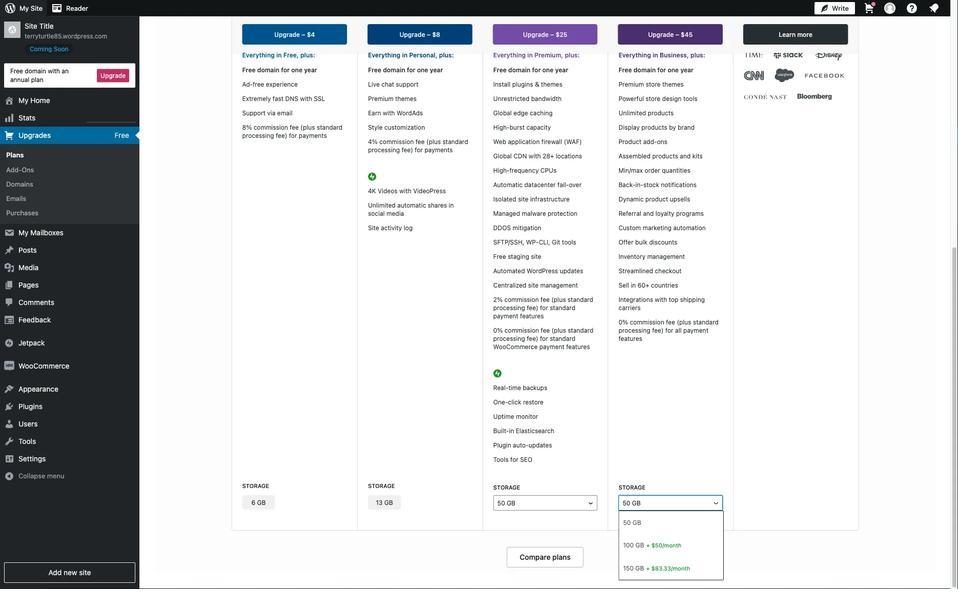 Task type: vqa. For each thing, say whether or not it's contained in the screenshot.
150 GB + $83.33 /MONTH
yes



Task type: locate. For each thing, give the bounding box(es) containing it.
gb inside dropdown button
[[507, 500, 516, 507]]

img image for jetpack
[[4, 338, 14, 348]]

4 plus: from the left
[[691, 51, 706, 59]]

50
[[498, 500, 505, 507], [623, 500, 631, 507], [624, 519, 631, 526]]

fee) for 2% commission fee (plus standard processing fee) for standard payment features
[[527, 304, 539, 312]]

2 global from the top
[[494, 153, 512, 160]]

+ left $50
[[647, 542, 650, 549]]

payment inside 2% commission fee (plus standard processing fee) for standard payment features
[[494, 313, 519, 320]]

site right new
[[79, 569, 91, 577]]

0 vertical spatial global
[[494, 109, 512, 117]]

0 horizontal spatial payments
[[299, 132, 327, 139]]

1 horizontal spatial updates
[[560, 267, 584, 275]]

commission inside 8% commission fee (plus standard processing fee) for payments
[[254, 124, 288, 131]]

0%
[[619, 319, 629, 326], [494, 327, 503, 334]]

2 vertical spatial site
[[368, 224, 379, 231]]

settings
[[18, 455, 46, 463]]

1 vertical spatial /month
[[671, 565, 691, 572]]

tools for tools for seo
[[494, 456, 509, 463]]

2 horizontal spatial payment
[[684, 327, 709, 334]]

products for display
[[642, 124, 668, 131]]

0 vertical spatial 0%
[[619, 319, 629, 326]]

my profile image
[[885, 3, 896, 14]]

commission for 0% commission fee (plus standard processing fee) for standard woocommerce payment features
[[505, 327, 539, 334]]

and down dynamic product upsells
[[644, 210, 654, 217]]

wordpress vip client logo for bloomberg image
[[798, 89, 833, 103]]

0 vertical spatial high-
[[494, 124, 510, 131]]

domain up live chat support
[[383, 66, 406, 74]]

0 vertical spatial store
[[646, 81, 661, 88]]

/month inside 100 gb + $50 /month
[[663, 542, 682, 549]]

1 horizontal spatial management
[[648, 253, 685, 260]]

commission down via
[[254, 124, 288, 131]]

– for $8
[[427, 31, 431, 38]]

centralized site management
[[494, 282, 578, 289]]

(plus inside 0% commission fee (plus standard processing fee) for standard woocommerce payment features
[[552, 327, 566, 334]]

(plus inside 2% commission fee (plus standard processing fee) for standard payment features
[[552, 296, 566, 303]]

1 horizontal spatial 0%
[[619, 319, 629, 326]]

1 horizontal spatial tools
[[684, 95, 698, 102]]

1 everything from the left
[[242, 51, 275, 59]]

1 horizontal spatial payments
[[425, 146, 453, 154]]

0 vertical spatial my
[[19, 4, 29, 12]]

one down free,
[[292, 66, 303, 74]]

0 vertical spatial site
[[31, 4, 43, 12]]

payment right all
[[684, 327, 709, 334]]

features inside 0% commission fee (plus standard processing fee) for standard woocommerce payment features
[[567, 343, 590, 351]]

– left $4
[[302, 31, 305, 38]]

(plus inside 4% commission fee (plus standard processing fee) for payments
[[427, 138, 441, 145]]

0 vertical spatial premium
[[619, 81, 645, 88]]

marketing
[[643, 224, 672, 232]]

all
[[676, 327, 682, 334]]

free domain for one year up "install plugins & themes"
[[494, 66, 569, 74]]

woocommerce inside 0% commission fee (plus standard processing fee) for standard woocommerce payment features
[[494, 343, 538, 351]]

50 gb inside popup button
[[623, 500, 641, 507]]

fee) down customization
[[402, 146, 413, 154]]

–
[[302, 31, 305, 38], [427, 31, 431, 38], [551, 31, 554, 38], [676, 31, 680, 38]]

product
[[619, 138, 642, 145]]

global for global cdn with 28+ locations
[[494, 153, 512, 160]]

fee) for 4% commission fee (plus standard processing fee) for payments
[[402, 146, 413, 154]]

isolated
[[494, 196, 517, 203]]

fee) inside 0% commission fee (plus standard processing fee) for all payment features
[[653, 327, 664, 334]]

upgrade up everything in business, plus:
[[649, 31, 674, 38]]

50 gb inside dropdown button
[[498, 500, 516, 507]]

fee inside 8% commission fee (plus standard processing fee) for payments
[[290, 124, 299, 131]]

site inside site title terryturtle85.wordpress.com
[[25, 22, 37, 30]]

built-
[[494, 427, 509, 434]]

1 store from the top
[[646, 81, 661, 88]]

unlimited up social
[[368, 201, 396, 209]]

(plus for 0% commission fee (plus standard processing fee) for standard woocommerce payment features
[[552, 327, 566, 334]]

3 year from the left
[[556, 66, 569, 74]]

global for global edge caching
[[494, 109, 512, 117]]

0 vertical spatial updates
[[560, 267, 584, 275]]

extremely
[[242, 95, 271, 102]]

3 free domain for one year from the left
[[494, 66, 569, 74]]

standard for 0% commission fee (plus standard processing fee) for standard woocommerce payment features
[[568, 327, 594, 334]]

2 plus: from the left
[[439, 51, 454, 59]]

3 everything from the left
[[494, 51, 526, 59]]

1 horizontal spatial woocommerce
[[494, 343, 538, 351]]

domain up plugins
[[509, 66, 531, 74]]

free domain for one year
[[242, 66, 317, 74], [368, 66, 443, 74], [494, 66, 569, 74], [619, 66, 694, 74]]

– for $4
[[302, 31, 305, 38]]

burst
[[510, 124, 525, 131]]

woocommerce link
[[0, 358, 140, 375]]

uptime
[[494, 413, 515, 420]]

my left the home at the top left of page
[[18, 96, 28, 105]]

global down the web
[[494, 153, 512, 160]]

1 vertical spatial my
[[18, 96, 28, 105]]

product
[[646, 196, 669, 203]]

themes right &
[[541, 81, 563, 88]]

built-in elasticsearch
[[494, 427, 555, 434]]

0 horizontal spatial tools
[[18, 437, 36, 446]]

fee for 2% commission fee (plus standard processing fee) for standard payment features
[[541, 296, 550, 303]]

2 horizontal spatial features
[[619, 335, 643, 342]]

0 vertical spatial products
[[648, 109, 674, 117]]

plus: for everything in free, plus:
[[301, 51, 315, 59]]

frequency
[[510, 167, 539, 174]]

payments down ssl
[[299, 132, 327, 139]]

and left kits
[[680, 153, 691, 160]]

1 vertical spatial premium
[[368, 95, 394, 102]]

standard inside 8% commission fee (plus standard processing fee) for payments
[[317, 124, 343, 131]]

3 one from the left
[[543, 66, 554, 74]]

one for experience
[[292, 66, 303, 74]]

processing inside 2% commission fee (plus standard processing fee) for standard payment features
[[494, 304, 526, 312]]

in inside unlimited automatic shares in social media
[[449, 201, 454, 209]]

product add-ons
[[619, 138, 668, 145]]

products for assembled
[[653, 153, 679, 160]]

updates down "elasticsearch"
[[529, 442, 552, 449]]

0 horizontal spatial themes
[[396, 95, 417, 102]]

year
[[304, 66, 317, 74], [430, 66, 443, 74], [556, 66, 569, 74], [681, 66, 694, 74]]

fee down customization
[[416, 138, 425, 145]]

products
[[648, 109, 674, 117], [642, 124, 668, 131], [653, 153, 679, 160]]

+
[[647, 542, 650, 549], [647, 565, 650, 572]]

0% down 2%
[[494, 327, 503, 334]]

domain up annual plan
[[25, 67, 46, 75]]

media
[[18, 263, 39, 272]]

one for themes
[[668, 66, 679, 74]]

1 vertical spatial tools
[[562, 239, 577, 246]]

50 for 50 gb dropdown button
[[498, 500, 505, 507]]

4 one from the left
[[668, 66, 679, 74]]

1 – from the left
[[302, 31, 305, 38]]

4 year from the left
[[681, 66, 694, 74]]

commission down carriers at the bottom right of page
[[630, 319, 665, 326]]

site
[[518, 196, 529, 203], [531, 253, 542, 260], [528, 282, 539, 289], [79, 569, 91, 577]]

free down highest hourly views 0 image
[[115, 131, 129, 140]]

50 gb for 50 gb dropdown button
[[498, 500, 516, 507]]

– left $45
[[676, 31, 680, 38]]

tools for tools
[[18, 437, 36, 446]]

4 – from the left
[[676, 31, 680, 38]]

0 vertical spatial img image
[[4, 338, 14, 348]]

updates for plugin auto-updates
[[529, 442, 552, 449]]

50 gb for 50 gb popup button at the bottom
[[623, 500, 641, 507]]

wordpress vip client logo for cnn image
[[744, 68, 765, 82]]

/month up '$83.33'
[[663, 542, 682, 549]]

commission inside 0% commission fee (plus standard processing fee) for all payment features
[[630, 319, 665, 326]]

features
[[520, 313, 544, 320], [619, 335, 643, 342], [567, 343, 590, 351]]

git
[[552, 239, 561, 246]]

upgrade button
[[97, 69, 129, 82]]

plugins
[[513, 81, 534, 88]]

upgrade up everything in personal, plus:
[[400, 31, 425, 38]]

themes up the design
[[663, 81, 684, 88]]

/month inside "150 gb + $83.33 /month"
[[671, 565, 691, 572]]

0 vertical spatial /month
[[663, 542, 682, 549]]

wordpress vip client logo for slack image
[[774, 47, 804, 61]]

automation
[[674, 224, 706, 232]]

plus: down "$25"
[[565, 51, 580, 59]]

everything up premium store themes
[[619, 51, 651, 59]]

payment for 0% commission fee (plus standard processing fee) for all payment features
[[684, 327, 709, 334]]

commission down centralized on the top
[[505, 296, 539, 303]]

standard inside 4% commission fee (plus standard processing fee) for payments
[[443, 138, 469, 145]]

my up "posts"
[[18, 229, 28, 237]]

(plus inside 8% commission fee (plus standard processing fee) for payments
[[301, 124, 315, 131]]

with inside the integrations with top shipping carriers
[[655, 296, 668, 303]]

plus: right free,
[[301, 51, 315, 59]]

50 gb button
[[619, 496, 723, 511]]

2 img image from the top
[[4, 361, 14, 371]]

processing inside 0% commission fee (plus standard processing fee) for standard woocommerce payment features
[[494, 335, 526, 342]]

/month for 100 gb
[[663, 542, 682, 549]]

plugin
[[494, 442, 512, 449]]

by
[[670, 124, 677, 131]]

payment inside 0% commission fee (plus standard processing fee) for all payment features
[[684, 327, 709, 334]]

0% for 0% commission fee (plus standard processing fee) for standard woocommerce payment features
[[494, 327, 503, 334]]

1 vertical spatial unlimited
[[368, 201, 396, 209]]

0 vertical spatial payments
[[299, 132, 327, 139]]

1 horizontal spatial payment
[[540, 343, 565, 351]]

– left $8
[[427, 31, 431, 38]]

mailboxes
[[30, 229, 64, 237]]

in
[[277, 51, 282, 59], [402, 51, 408, 59], [528, 51, 533, 59], [653, 51, 659, 59], [449, 201, 454, 209], [631, 282, 636, 289], [509, 427, 514, 434]]

2 + from the top
[[647, 565, 650, 572]]

fee inside 0% commission fee (plus standard processing fee) for all payment features
[[667, 319, 676, 326]]

with left an
[[48, 67, 60, 75]]

processing inside 8% commission fee (plus standard processing fee) for payments
[[242, 132, 274, 139]]

collapse menu
[[18, 472, 64, 480]]

media
[[387, 210, 404, 217]]

quantities
[[662, 167, 691, 174]]

free domain for one year for &
[[494, 66, 569, 74]]

fee for 0% commission fee (plus standard processing fee) for all payment features
[[667, 319, 676, 326]]

in left business, at the right top of page
[[653, 51, 659, 59]]

commission inside 4% commission fee (plus standard processing fee) for payments
[[380, 138, 414, 145]]

(plus inside 0% commission fee (plus standard processing fee) for all payment features
[[677, 319, 692, 326]]

/month for 150 gb
[[671, 565, 691, 572]]

2 vertical spatial products
[[653, 153, 679, 160]]

premium for premium themes
[[368, 95, 394, 102]]

fee inside 4% commission fee (plus standard processing fee) for payments
[[416, 138, 425, 145]]

high- for burst
[[494, 124, 510, 131]]

gb inside popup button
[[633, 500, 641, 507]]

/month
[[663, 542, 682, 549], [671, 565, 691, 572]]

in down uptime monitor
[[509, 427, 514, 434]]

1 horizontal spatial and
[[680, 153, 691, 160]]

1 vertical spatial payment
[[684, 327, 709, 334]]

in for sell in 60+ countries
[[631, 282, 636, 289]]

1 high- from the top
[[494, 124, 510, 131]]

0 vertical spatial unlimited
[[619, 109, 647, 117]]

– left "$25"
[[551, 31, 554, 38]]

payment down 2%
[[494, 313, 519, 320]]

1 plus: from the left
[[301, 51, 315, 59]]

high- for frequency
[[494, 167, 510, 174]]

plugins link
[[0, 398, 140, 416]]

my home
[[18, 96, 50, 105]]

unlimited down powerful
[[619, 109, 647, 117]]

1 vertical spatial products
[[642, 124, 668, 131]]

with left ssl
[[300, 95, 312, 102]]

updates for automated wordpress updates
[[560, 267, 584, 275]]

2 vertical spatial my
[[18, 229, 28, 237]]

loyalty
[[656, 210, 675, 217]]

1 vertical spatial woocommerce
[[18, 362, 69, 370]]

features inside 2% commission fee (plus standard processing fee) for standard payment features
[[520, 313, 544, 320]]

plugin auto-updates
[[494, 442, 552, 449]]

fee down centralized site management
[[541, 296, 550, 303]]

site for activity
[[368, 224, 379, 231]]

everything up install
[[494, 51, 526, 59]]

0% inside 0% commission fee (plus standard processing fee) for all payment features
[[619, 319, 629, 326]]

upgrade up free,
[[274, 31, 300, 38]]

purchases link
[[0, 206, 140, 220]]

high- up the automatic
[[494, 167, 510, 174]]

my site
[[19, 4, 43, 12]]

one down personal,
[[417, 66, 429, 74]]

fee) inside 8% commission fee (plus standard processing fee) for payments
[[276, 132, 287, 139]]

0 horizontal spatial updates
[[529, 442, 552, 449]]

fee up all
[[667, 319, 676, 326]]

1 vertical spatial tools
[[494, 456, 509, 463]]

1 horizontal spatial tools
[[494, 456, 509, 463]]

datacenter
[[525, 181, 556, 188]]

payments inside 8% commission fee (plus standard processing fee) for payments
[[299, 132, 327, 139]]

dynamic
[[619, 196, 644, 203]]

for inside 8% commission fee (plus standard processing fee) for payments
[[289, 132, 297, 139]]

help image
[[906, 2, 919, 14]]

style
[[368, 124, 383, 131]]

0 vertical spatial features
[[520, 313, 544, 320]]

free up ad-
[[242, 66, 256, 74]]

year down personal,
[[430, 66, 443, 74]]

site up malware
[[518, 196, 529, 203]]

/month down 100 gb + $50 /month
[[671, 565, 691, 572]]

2 everything from the left
[[368, 51, 401, 59]]

2 one from the left
[[417, 66, 429, 74]]

in left premium,
[[528, 51, 533, 59]]

everything for everything in premium, plus:
[[494, 51, 526, 59]]

free domain for one year for support
[[368, 66, 443, 74]]

my for my mailboxes
[[18, 229, 28, 237]]

8%
[[242, 124, 252, 131]]

management up checkout
[[648, 253, 685, 260]]

unrestricted bandwidth
[[494, 95, 562, 102]]

fee inside 0% commission fee (plus standard processing fee) for standard woocommerce payment features
[[541, 327, 550, 334]]

upgrade for upgrade
[[101, 72, 126, 79]]

4 free domain for one year from the left
[[619, 66, 694, 74]]

– for $25
[[551, 31, 554, 38]]

media link
[[0, 259, 140, 277]]

1 vertical spatial and
[[644, 210, 654, 217]]

in left free,
[[277, 51, 282, 59]]

features for 2%
[[520, 313, 544, 320]]

shares
[[428, 201, 447, 209]]

offer
[[619, 239, 634, 246]]

0 horizontal spatial premium
[[368, 95, 394, 102]]

+ inside "150 gb + $83.33 /month"
[[647, 565, 650, 572]]

in for everything in free, plus:
[[277, 51, 282, 59]]

jetpack
[[18, 339, 45, 347]]

1 free domain for one year from the left
[[242, 66, 317, 74]]

ad-free experience
[[242, 81, 298, 88]]

free up live
[[368, 66, 382, 74]]

fee down 2% commission fee (plus standard processing fee) for standard payment features
[[541, 327, 550, 334]]

videos
[[378, 187, 398, 194]]

features inside 0% commission fee (plus standard processing fee) for all payment features
[[619, 335, 643, 342]]

tools right git
[[562, 239, 577, 246]]

1 horizontal spatial premium
[[619, 81, 645, 88]]

free up annual plan
[[10, 67, 23, 75]]

3 plus: from the left
[[565, 51, 580, 59]]

standard for 4% commission fee (plus standard processing fee) for payments
[[443, 138, 469, 145]]

+ inside 100 gb + $50 /month
[[647, 542, 650, 549]]

back-in-stock notifications
[[619, 181, 697, 188]]

plus: down $8
[[439, 51, 454, 59]]

standard inside 0% commission fee (plus standard processing fee) for all payment features
[[694, 319, 719, 326]]

payment down 2% commission fee (plus standard processing fee) for standard payment features
[[540, 343, 565, 351]]

commission down 'style customization'
[[380, 138, 414, 145]]

50 gb for "storage" list box
[[624, 519, 642, 526]]

1 vertical spatial features
[[619, 335, 643, 342]]

tools right the design
[[684, 95, 698, 102]]

6
[[252, 499, 256, 506]]

year for ad-free experience
[[304, 66, 317, 74]]

fee) down email
[[276, 132, 287, 139]]

my shopping cart image
[[864, 2, 876, 14]]

streamlined
[[619, 267, 654, 275]]

2 – from the left
[[427, 31, 431, 38]]

for down 2% commission fee (plus standard processing fee) for standard payment features
[[540, 335, 549, 342]]

storage list box
[[619, 511, 724, 581]]

1 vertical spatial global
[[494, 153, 512, 160]]

high- up the web
[[494, 124, 510, 131]]

payments down customization
[[425, 146, 453, 154]]

fee) inside 2% commission fee (plus standard processing fee) for standard payment features
[[527, 304, 539, 312]]

products down powerful store design tools
[[648, 109, 674, 117]]

for inside 0% commission fee (plus standard processing fee) for all payment features
[[666, 327, 674, 334]]

processing for 8% commission fee (plus standard processing fee) for payments
[[242, 132, 274, 139]]

inventory
[[619, 253, 646, 260]]

everything up free
[[242, 51, 275, 59]]

0 horizontal spatial 0%
[[494, 327, 503, 334]]

home
[[30, 96, 50, 105]]

0% down carriers at the bottom right of page
[[619, 319, 629, 326]]

plus: down $45
[[691, 51, 706, 59]]

store
[[646, 81, 661, 88], [646, 95, 661, 102]]

domain for free
[[257, 66, 280, 74]]

50 inside dropdown button
[[498, 500, 505, 507]]

2 free domain for one year from the left
[[368, 66, 443, 74]]

upgrade for upgrade – $45
[[649, 31, 674, 38]]

0 vertical spatial woocommerce
[[494, 343, 538, 351]]

1 + from the top
[[647, 542, 650, 549]]

$4
[[307, 31, 315, 38]]

fee) down 2% commission fee (plus standard processing fee) for standard payment features
[[527, 335, 539, 342]]

my left reader link
[[19, 4, 29, 12]]

live
[[368, 81, 380, 88]]

2 vertical spatial features
[[567, 343, 590, 351]]

(plus for 8% commission fee (plus standard processing fee) for payments
[[301, 124, 315, 131]]

50 inside "storage" list box
[[624, 519, 631, 526]]

50 gb inside "storage" list box
[[624, 519, 642, 526]]

1 vertical spatial payments
[[425, 146, 453, 154]]

year up ssl
[[304, 66, 317, 74]]

processing inside 4% commission fee (plus standard processing fee) for payments
[[368, 146, 400, 154]]

1 horizontal spatial features
[[567, 343, 590, 351]]

1 global from the top
[[494, 109, 512, 117]]

domain for store
[[634, 66, 656, 74]]

gb
[[257, 499, 266, 506], [385, 499, 393, 506], [507, 500, 516, 507], [633, 500, 641, 507], [633, 519, 642, 526], [636, 542, 645, 549], [636, 565, 645, 572]]

storage up the 6 at the bottom left of page
[[242, 483, 269, 490]]

img image inside jetpack link
[[4, 338, 14, 348]]

site left title
[[25, 22, 37, 30]]

1 vertical spatial img image
[[4, 361, 14, 371]]

themes down support
[[396, 95, 417, 102]]

1 vertical spatial site
[[25, 22, 37, 30]]

plus:
[[301, 51, 315, 59], [439, 51, 454, 59], [565, 51, 580, 59], [691, 51, 706, 59]]

1 vertical spatial high-
[[494, 167, 510, 174]]

global down unrestricted
[[494, 109, 512, 117]]

1 vertical spatial 0%
[[494, 327, 503, 334]]

upgrade up everything in premium, plus:
[[523, 31, 549, 38]]

0 horizontal spatial management
[[541, 282, 578, 289]]

0 horizontal spatial unlimited
[[368, 201, 396, 209]]

monitor
[[516, 413, 539, 420]]

standard for 0% commission fee (plus standard processing fee) for all payment features
[[694, 319, 719, 326]]

img image inside the woocommerce link
[[4, 361, 14, 371]]

one down premium,
[[543, 66, 554, 74]]

0 vertical spatial tools
[[18, 437, 36, 446]]

settings link
[[0, 450, 140, 468]]

cdn
[[514, 153, 527, 160]]

0 vertical spatial payment
[[494, 313, 519, 320]]

everything for everything in business, plus:
[[619, 51, 651, 59]]

50 for "storage" list box
[[624, 519, 631, 526]]

1 horizontal spatial unlimited
[[619, 109, 647, 117]]

fee
[[290, 124, 299, 131], [416, 138, 425, 145], [541, 296, 550, 303], [667, 319, 676, 326], [541, 327, 550, 334]]

0 horizontal spatial payment
[[494, 313, 519, 320]]

unlimited inside unlimited automatic shares in social media
[[368, 201, 396, 209]]

150
[[624, 565, 634, 572]]

terryturtle85.wordpress.com
[[25, 32, 107, 40]]

upgrade for upgrade – $8
[[400, 31, 425, 38]]

everything up chat
[[368, 51, 401, 59]]

1 year from the left
[[304, 66, 317, 74]]

2 store from the top
[[646, 95, 661, 102]]

50 inside popup button
[[623, 500, 631, 507]]

fee) inside 4% commission fee (plus standard processing fee) for payments
[[402, 146, 413, 154]]

50 for 50 gb popup button at the bottom
[[623, 500, 631, 507]]

site for title
[[25, 22, 37, 30]]

commission inside 2% commission fee (plus standard processing fee) for standard payment features
[[505, 296, 539, 303]]

fee) inside 0% commission fee (plus standard processing fee) for standard woocommerce payment features
[[527, 335, 539, 342]]

fail-
[[558, 181, 569, 188]]

0% inside 0% commission fee (plus standard processing fee) for standard woocommerce payment features
[[494, 327, 503, 334]]

3 – from the left
[[551, 31, 554, 38]]

with left 28+ on the top right of page
[[529, 153, 541, 160]]

2 year from the left
[[430, 66, 443, 74]]

for inside 2% commission fee (plus standard processing fee) for standard payment features
[[540, 304, 549, 312]]

for down customization
[[415, 146, 423, 154]]

premium up powerful
[[619, 81, 645, 88]]

1 one from the left
[[292, 66, 303, 74]]

processing for 4% commission fee (plus standard processing fee) for payments
[[368, 146, 400, 154]]

site down social
[[368, 224, 379, 231]]

payments inside 4% commission fee (plus standard processing fee) for payments
[[425, 146, 453, 154]]

img image
[[4, 338, 14, 348], [4, 361, 14, 371]]

upgrade – $4 button
[[242, 24, 347, 45]]

tools down plugin
[[494, 456, 509, 463]]

1 img image from the top
[[4, 338, 14, 348]]

1 vertical spatial store
[[646, 95, 661, 102]]

1 vertical spatial updates
[[529, 442, 552, 449]]

2 high- from the top
[[494, 167, 510, 174]]

0 vertical spatial +
[[647, 542, 650, 549]]

1 vertical spatial +
[[647, 565, 650, 572]]

upgrade – $45
[[649, 31, 693, 38]]

4 everything from the left
[[619, 51, 651, 59]]

fee inside 2% commission fee (plus standard processing fee) for standard payment features
[[541, 296, 550, 303]]

2 vertical spatial payment
[[540, 343, 565, 351]]

in right sell
[[631, 282, 636, 289]]

commission inside 0% commission fee (plus standard processing fee) for standard woocommerce payment features
[[505, 327, 539, 334]]

users
[[18, 420, 38, 428]]

install
[[494, 81, 511, 88]]

site up title
[[31, 4, 43, 12]]

0 horizontal spatial features
[[520, 313, 544, 320]]

processing inside 0% commission fee (plus standard processing fee) for all payment features
[[619, 327, 651, 334]]

0 horizontal spatial woocommerce
[[18, 362, 69, 370]]

for down centralized site management
[[540, 304, 549, 312]]

year for install plugins & themes
[[556, 66, 569, 74]]

upgrade up highest hourly views 0 image
[[101, 72, 126, 79]]

fee down email
[[290, 124, 299, 131]]

kits
[[693, 153, 703, 160]]

site down automated wordpress updates at the top
[[528, 282, 539, 289]]



Task type: describe. For each thing, give the bounding box(es) containing it.
with right "earn"
[[383, 109, 395, 117]]

restore
[[523, 398, 544, 406]]

0% for 0% commission fee (plus standard processing fee) for all payment features
[[619, 319, 629, 326]]

unlimited for unlimited products
[[619, 109, 647, 117]]

bulk
[[636, 239, 648, 246]]

pages
[[18, 281, 39, 289]]

web application firewall (waf)
[[494, 138, 582, 145]]

free,
[[284, 51, 299, 59]]

customization
[[385, 124, 425, 131]]

$50
[[652, 542, 663, 549]]

processing for 0% commission fee (plus standard processing fee) for all payment features
[[619, 327, 651, 334]]

unlimited automatic shares in social media
[[368, 201, 454, 217]]

streamlined checkout
[[619, 267, 682, 275]]

premium store themes
[[619, 81, 684, 88]]

add-
[[644, 138, 658, 145]]

60+
[[638, 282, 650, 289]]

fee) for 8% commission fee (plus standard processing fee) for payments
[[276, 132, 287, 139]]

0 vertical spatial management
[[648, 253, 685, 260]]

&
[[535, 81, 540, 88]]

+ for 150 gb
[[647, 565, 650, 572]]

4k videos with videopress
[[368, 187, 446, 194]]

everything for everything in personal, plus:
[[368, 51, 401, 59]]

protection
[[548, 210, 578, 217]]

upgrade – $8 button
[[368, 24, 473, 45]]

site down sftp/ssh, wp-cli, git tools
[[531, 253, 542, 260]]

auto-
[[513, 442, 529, 449]]

powerful store design tools
[[619, 95, 698, 102]]

application
[[508, 138, 540, 145]]

premium themes
[[368, 95, 417, 102]]

high-burst capacity
[[494, 124, 551, 131]]

my home link
[[0, 92, 140, 109]]

domain inside free domain with an annual plan
[[25, 67, 46, 75]]

min/max order quantities
[[619, 167, 691, 174]]

support
[[396, 81, 419, 88]]

domain for plugins
[[509, 66, 531, 74]]

for down everything in personal, plus:
[[407, 66, 416, 74]]

1 horizontal spatial themes
[[541, 81, 563, 88]]

appearance
[[18, 385, 58, 393]]

referral
[[619, 210, 642, 217]]

programs
[[677, 210, 704, 217]]

1 vertical spatial management
[[541, 282, 578, 289]]

free up install
[[494, 66, 507, 74]]

products for unlimited
[[648, 109, 674, 117]]

style customization
[[368, 124, 425, 131]]

staging
[[508, 253, 530, 260]]

my mailboxes
[[18, 229, 64, 237]]

wordpress vip client logo for time image
[[744, 47, 764, 61]]

offer bulk discounts
[[619, 239, 678, 246]]

malware
[[522, 210, 546, 217]]

wordpress vip client logo for conde nast image
[[744, 89, 787, 103]]

automated wordpress updates
[[494, 267, 584, 275]]

my for my site
[[19, 4, 29, 12]]

unlimited products
[[619, 109, 674, 117]]

one for &
[[543, 66, 554, 74]]

my site link
[[0, 0, 47, 16]]

(plus for 4% commission fee (plus standard processing fee) for payments
[[427, 138, 441, 145]]

processing for 0% commission fee (plus standard processing fee) for standard woocommerce payment features
[[494, 335, 526, 342]]

commission for 4% commission fee (plus standard processing fee) for payments
[[380, 138, 414, 145]]

store for powerful
[[646, 95, 661, 102]]

high-frequency cpus
[[494, 167, 557, 174]]

automatic
[[398, 201, 426, 209]]

upgrades
[[18, 131, 51, 140]]

with inside free domain with an annual plan
[[48, 67, 60, 75]]

(plus for 2% commission fee (plus standard processing fee) for standard payment features
[[552, 296, 566, 303]]

storage up 13 on the bottom left of page
[[368, 483, 395, 490]]

wordpress vip client logo for facebook image
[[805, 68, 845, 82]]

year for premium store themes
[[681, 66, 694, 74]]

0 vertical spatial tools
[[684, 95, 698, 102]]

in for everything in business, plus:
[[653, 51, 659, 59]]

premium for premium store themes
[[619, 81, 645, 88]]

for inside 4% commission fee (plus standard processing fee) for payments
[[415, 146, 423, 154]]

with up automatic
[[400, 187, 412, 194]]

stats
[[18, 114, 36, 122]]

8% commission fee (plus standard processing fee) for payments
[[242, 124, 343, 139]]

standard for 8% commission fee (plus standard processing fee) for payments
[[317, 124, 343, 131]]

wordpress vip client logo for salesforce image
[[775, 68, 795, 82]]

plus: for everything in premium, plus:
[[565, 51, 580, 59]]

one for support
[[417, 66, 429, 74]]

earn
[[368, 109, 381, 117]]

my mailboxes link
[[0, 224, 140, 242]]

4% commission fee (plus standard processing fee) for payments
[[368, 138, 469, 154]]

free up powerful
[[619, 66, 632, 74]]

commission for 8% commission fee (plus standard processing fee) for payments
[[254, 124, 288, 131]]

cpus
[[541, 167, 557, 174]]

wordpress vip client logo for disney image
[[814, 47, 843, 61]]

isolated site infrastructure
[[494, 196, 570, 203]]

design
[[663, 95, 682, 102]]

payments for 4% commission fee (plus standard processing fee) for payments
[[425, 146, 453, 154]]

email
[[277, 109, 293, 117]]

centralized
[[494, 282, 527, 289]]

for down everything in business, plus:
[[658, 66, 667, 74]]

free domain with an annual plan
[[10, 67, 69, 83]]

soon
[[54, 45, 69, 52]]

in for everything in premium, plus:
[[528, 51, 533, 59]]

carriers
[[619, 304, 641, 312]]

learn
[[780, 31, 796, 38]]

managed malware protection
[[494, 210, 578, 217]]

domains link
[[0, 177, 140, 191]]

in for everything in personal, plus:
[[402, 51, 408, 59]]

100
[[624, 542, 634, 549]]

notifications
[[661, 181, 697, 188]]

payment inside 0% commission fee (plus standard processing fee) for standard woocommerce payment features
[[540, 343, 565, 351]]

log
[[404, 224, 413, 231]]

for up experience
[[281, 66, 290, 74]]

seo
[[521, 456, 533, 463]]

free down sftp/ssh,
[[494, 253, 506, 260]]

feedback
[[18, 316, 51, 324]]

free inside free domain with an annual plan
[[10, 67, 23, 75]]

unlimited for unlimited automatic shares in social media
[[368, 201, 396, 209]]

free domain for one year for experience
[[242, 66, 317, 74]]

collapse
[[18, 472, 45, 480]]

+ for 100 gb
[[647, 542, 650, 549]]

everything in personal, plus:
[[368, 51, 454, 59]]

everything in premium, plus:
[[494, 51, 580, 59]]

live chat support
[[368, 81, 419, 88]]

add
[[48, 569, 62, 577]]

for left seo
[[511, 456, 519, 463]]

add-ons
[[6, 166, 34, 173]]

firewall
[[542, 138, 563, 145]]

100 gb + $50 /month
[[624, 542, 682, 549]]

payment for 2% commission fee (plus standard processing fee) for standard payment features
[[494, 313, 519, 320]]

4%
[[368, 138, 378, 145]]

0 horizontal spatial tools
[[562, 239, 577, 246]]

plus: for everything in business, plus:
[[691, 51, 706, 59]]

upgrade for upgrade – $25
[[523, 31, 549, 38]]

fee) for 0% commission fee (plus standard processing fee) for all payment features
[[653, 327, 664, 334]]

fee for 8% commission fee (plus standard processing fee) for payments
[[290, 124, 299, 131]]

plans
[[553, 553, 571, 562]]

(plus for 0% commission fee (plus standard processing fee) for all payment features
[[677, 319, 692, 326]]

discounts
[[650, 239, 678, 246]]

features for 0%
[[619, 335, 643, 342]]

highest hourly views 0 image
[[87, 116, 135, 123]]

time image
[[954, 39, 959, 49]]

commission for 2% commission fee (plus standard processing fee) for standard payment features
[[505, 296, 539, 303]]

0 vertical spatial and
[[680, 153, 691, 160]]

web
[[494, 138, 507, 145]]

for up &
[[533, 66, 541, 74]]

commission for 0% commission fee (plus standard processing fee) for all payment features
[[630, 319, 665, 326]]

– for $45
[[676, 31, 680, 38]]

domains
[[6, 180, 33, 188]]

automatic datacenter fail-over
[[494, 181, 582, 188]]

my for my home
[[18, 96, 28, 105]]

compare
[[520, 553, 551, 562]]

in for built-in elasticsearch
[[509, 427, 514, 434]]

countries
[[652, 282, 679, 289]]

ddos
[[494, 224, 511, 232]]

add-
[[6, 166, 22, 173]]

powerful
[[619, 95, 644, 102]]

store for premium
[[646, 81, 661, 88]]

fee) for 0% commission fee (plus standard processing fee) for standard woocommerce payment features
[[527, 335, 539, 342]]

new
[[64, 569, 77, 577]]

50 gb button
[[494, 496, 598, 511]]

coming
[[30, 45, 52, 52]]

free domain for one year for themes
[[619, 66, 694, 74]]

storage up 50 gb popup button at the bottom
[[619, 484, 646, 491]]

in-
[[636, 181, 644, 188]]

for inside 0% commission fee (plus standard processing fee) for standard woocommerce payment features
[[540, 335, 549, 342]]

2% commission fee (plus standard processing fee) for standard payment features
[[494, 296, 594, 320]]

0 horizontal spatial and
[[644, 210, 654, 217]]

fee for 0% commission fee (plus standard processing fee) for standard woocommerce payment features
[[541, 327, 550, 334]]

plus: for everything in personal, plus:
[[439, 51, 454, 59]]

manage your notifications image
[[929, 2, 941, 14]]

img image for woocommerce
[[4, 361, 14, 371]]

learn more link
[[744, 24, 849, 45]]

payments for 8% commission fee (plus standard processing fee) for payments
[[299, 132, 327, 139]]

pages link
[[0, 277, 140, 294]]

storage down tools for seo at the right of page
[[494, 484, 521, 491]]

domain for chat
[[383, 66, 406, 74]]

everything for everything in free, plus:
[[242, 51, 275, 59]]

(waf)
[[564, 138, 582, 145]]

comments link
[[0, 294, 140, 311]]

2 horizontal spatial themes
[[663, 81, 684, 88]]

processing for 2% commission fee (plus standard processing fee) for standard payment features
[[494, 304, 526, 312]]



